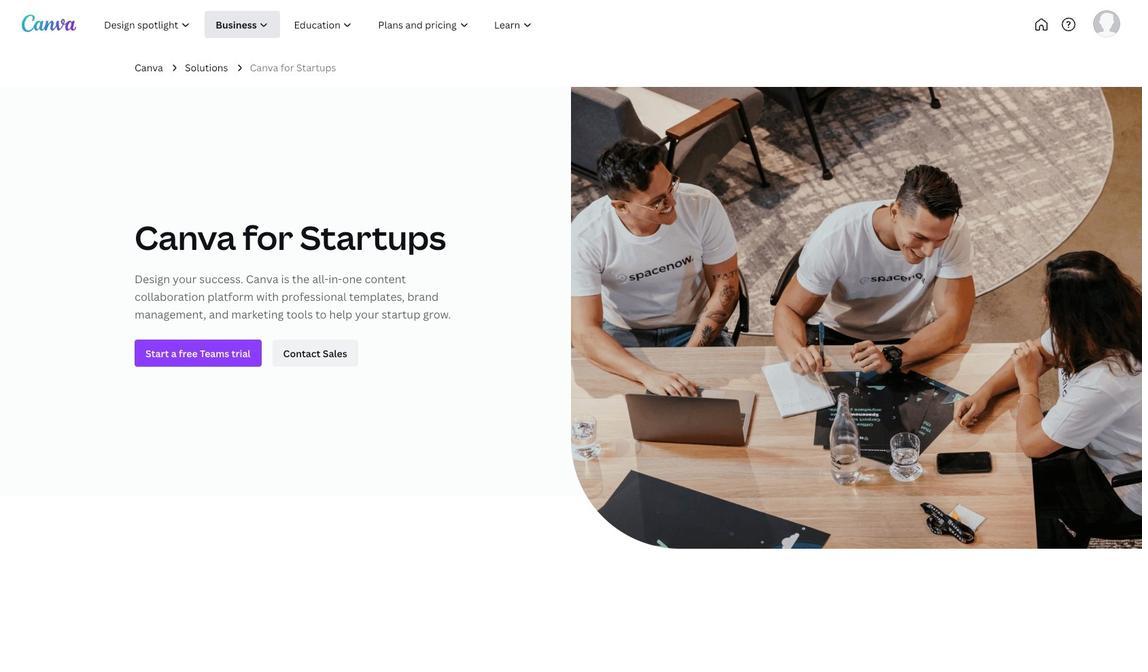 Task type: vqa. For each thing, say whether or not it's contained in the screenshot.
top Canva
no



Task type: describe. For each thing, give the bounding box(es) containing it.
top level navigation element
[[92, 11, 590, 38]]

spacenow enterprise and pro t shirts print 009 1.ad224d04 image
[[571, 87, 1142, 549]]



